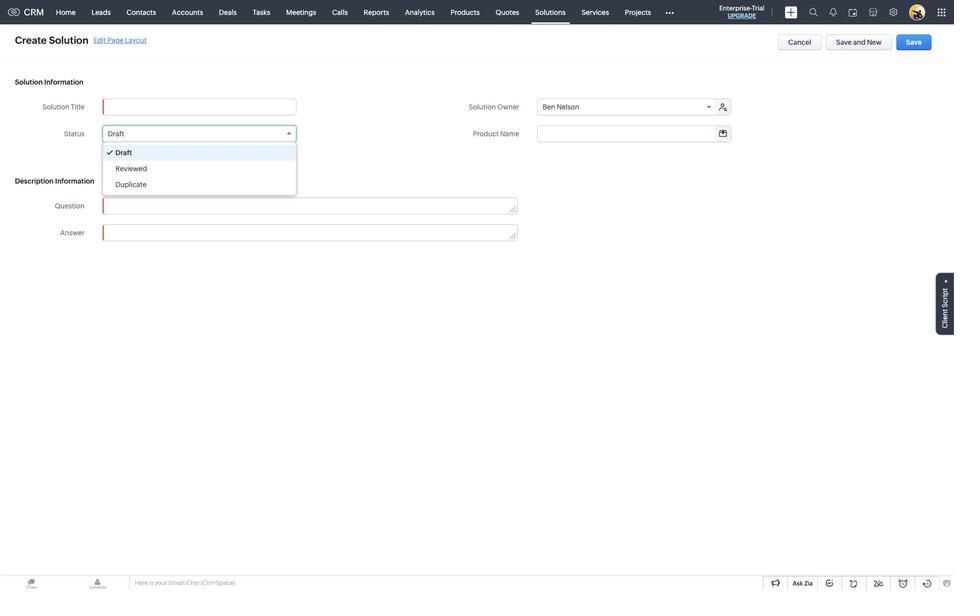 Task type: describe. For each thing, give the bounding box(es) containing it.
contacts
[[127, 8, 156, 16]]

zia
[[804, 580, 813, 587]]

product
[[473, 130, 499, 138]]

draft inside option
[[115, 149, 132, 157]]

search image
[[809, 8, 818, 16]]

services link
[[574, 0, 617, 24]]

signals element
[[824, 0, 843, 24]]

ben
[[543, 103, 555, 111]]

description
[[15, 177, 54, 185]]

contacts link
[[119, 0, 164, 24]]

quotes link
[[488, 0, 527, 24]]

solution down home
[[49, 34, 89, 46]]

reports link
[[356, 0, 397, 24]]

Draft field
[[102, 125, 296, 142]]

solution for solution owner
[[469, 103, 496, 111]]

accounts
[[172, 8, 203, 16]]

owner
[[497, 103, 519, 111]]

solution for solution title
[[42, 103, 69, 111]]

solution owner
[[469, 103, 519, 111]]

is
[[149, 580, 154, 587]]

product name
[[473, 130, 519, 138]]

ask
[[793, 580, 803, 587]]

(ctrl+space)
[[201, 580, 235, 587]]

home link
[[48, 0, 84, 24]]

calls link
[[324, 0, 356, 24]]

ask zia
[[793, 580, 813, 587]]

create solution edit page layout
[[15, 34, 147, 46]]

profile image
[[909, 4, 925, 20]]

products link
[[443, 0, 488, 24]]

information for solution information
[[44, 78, 83, 86]]

projects link
[[617, 0, 659, 24]]

script
[[941, 288, 949, 308]]

save and new button
[[826, 34, 892, 50]]

draft option
[[103, 145, 296, 161]]

save for save and new
[[836, 38, 852, 46]]

create menu element
[[779, 0, 803, 24]]

calls
[[332, 8, 348, 16]]

list box containing draft
[[103, 142, 296, 195]]

smart
[[168, 580, 185, 587]]

signals image
[[830, 8, 837, 16]]

leads link
[[84, 0, 119, 24]]

home
[[56, 8, 76, 16]]

page
[[107, 36, 124, 44]]

name
[[500, 130, 519, 138]]

reviewed option
[[103, 161, 296, 177]]

here is your smart chat (ctrl+space)
[[135, 580, 235, 587]]

save for save
[[906, 38, 922, 46]]

contacts image
[[66, 576, 129, 590]]

duplicate option
[[103, 177, 296, 193]]

analytics
[[405, 8, 435, 16]]

deals
[[219, 8, 237, 16]]

new
[[867, 38, 882, 46]]

ben nelson
[[543, 103, 579, 111]]

products
[[451, 8, 480, 16]]

meetings
[[286, 8, 316, 16]]

upgrade
[[728, 12, 756, 19]]

save and new
[[836, 38, 882, 46]]

profile element
[[903, 0, 931, 24]]

tasks link
[[245, 0, 278, 24]]

search element
[[803, 0, 824, 24]]

description information
[[15, 177, 94, 185]]

chats image
[[0, 576, 63, 590]]

reviewed
[[115, 165, 147, 173]]

client
[[941, 309, 949, 328]]

crm link
[[8, 7, 44, 17]]

solution title
[[42, 103, 85, 111]]



Task type: locate. For each thing, give the bounding box(es) containing it.
leads
[[92, 8, 111, 16]]

solutions
[[535, 8, 566, 16]]

projects
[[625, 8, 651, 16]]

question
[[55, 202, 85, 210]]

client script
[[941, 288, 949, 328]]

create
[[15, 34, 47, 46]]

calendar image
[[849, 8, 857, 16]]

draft inside field
[[108, 130, 124, 138]]

save inside 'button'
[[906, 38, 922, 46]]

quotes
[[496, 8, 519, 16]]

services
[[582, 8, 609, 16]]

here
[[135, 580, 148, 587]]

0 horizontal spatial save
[[836, 38, 852, 46]]

None field
[[538, 126, 731, 142]]

solution for solution information
[[15, 78, 43, 86]]

deals link
[[211, 0, 245, 24]]

answer
[[60, 229, 85, 237]]

1 vertical spatial information
[[55, 177, 94, 185]]

and
[[853, 38, 866, 46]]

nelson
[[557, 103, 579, 111]]

accounts link
[[164, 0, 211, 24]]

duplicate
[[115, 181, 147, 189]]

draft
[[108, 130, 124, 138], [115, 149, 132, 157]]

information up solution title
[[44, 78, 83, 86]]

edit page layout link
[[93, 36, 147, 44]]

save button
[[896, 34, 932, 50]]

0 vertical spatial draft
[[108, 130, 124, 138]]

1 vertical spatial draft
[[115, 149, 132, 157]]

information
[[44, 78, 83, 86], [55, 177, 94, 185]]

your
[[155, 580, 167, 587]]

edit
[[93, 36, 106, 44]]

cancel
[[788, 38, 811, 46]]

None text field
[[103, 225, 517, 241]]

enterprise-
[[719, 4, 752, 12]]

chat
[[186, 580, 200, 587]]

solution left owner
[[469, 103, 496, 111]]

solutions link
[[527, 0, 574, 24]]

cancel button
[[778, 34, 822, 50]]

meetings link
[[278, 0, 324, 24]]

2 save from the left
[[906, 38, 922, 46]]

tasks
[[253, 8, 270, 16]]

save down profile element
[[906, 38, 922, 46]]

title
[[71, 103, 85, 111]]

information up question
[[55, 177, 94, 185]]

layout
[[125, 36, 147, 44]]

save
[[836, 38, 852, 46], [906, 38, 922, 46]]

save left and
[[836, 38, 852, 46]]

list box
[[103, 142, 296, 195]]

Other Modules field
[[659, 4, 681, 20]]

reports
[[364, 8, 389, 16]]

1 save from the left
[[836, 38, 852, 46]]

crm
[[24, 7, 44, 17]]

1 horizontal spatial save
[[906, 38, 922, 46]]

create menu image
[[785, 6, 797, 18]]

0 vertical spatial information
[[44, 78, 83, 86]]

solution down create
[[15, 78, 43, 86]]

save inside button
[[836, 38, 852, 46]]

solution
[[49, 34, 89, 46], [15, 78, 43, 86], [42, 103, 69, 111], [469, 103, 496, 111]]

analytics link
[[397, 0, 443, 24]]

trial
[[752, 4, 765, 12]]

information for description information
[[55, 177, 94, 185]]

status
[[64, 130, 85, 138]]

None text field
[[102, 99, 296, 115], [538, 126, 731, 142], [103, 198, 517, 214], [102, 99, 296, 115], [538, 126, 731, 142], [103, 198, 517, 214]]

Ben Nelson field
[[538, 99, 716, 115]]

enterprise-trial upgrade
[[719, 4, 765, 19]]

solution left title at the top of the page
[[42, 103, 69, 111]]

solution information
[[15, 78, 83, 86]]



Task type: vqa. For each thing, say whether or not it's contained in the screenshot.
Analytics
yes



